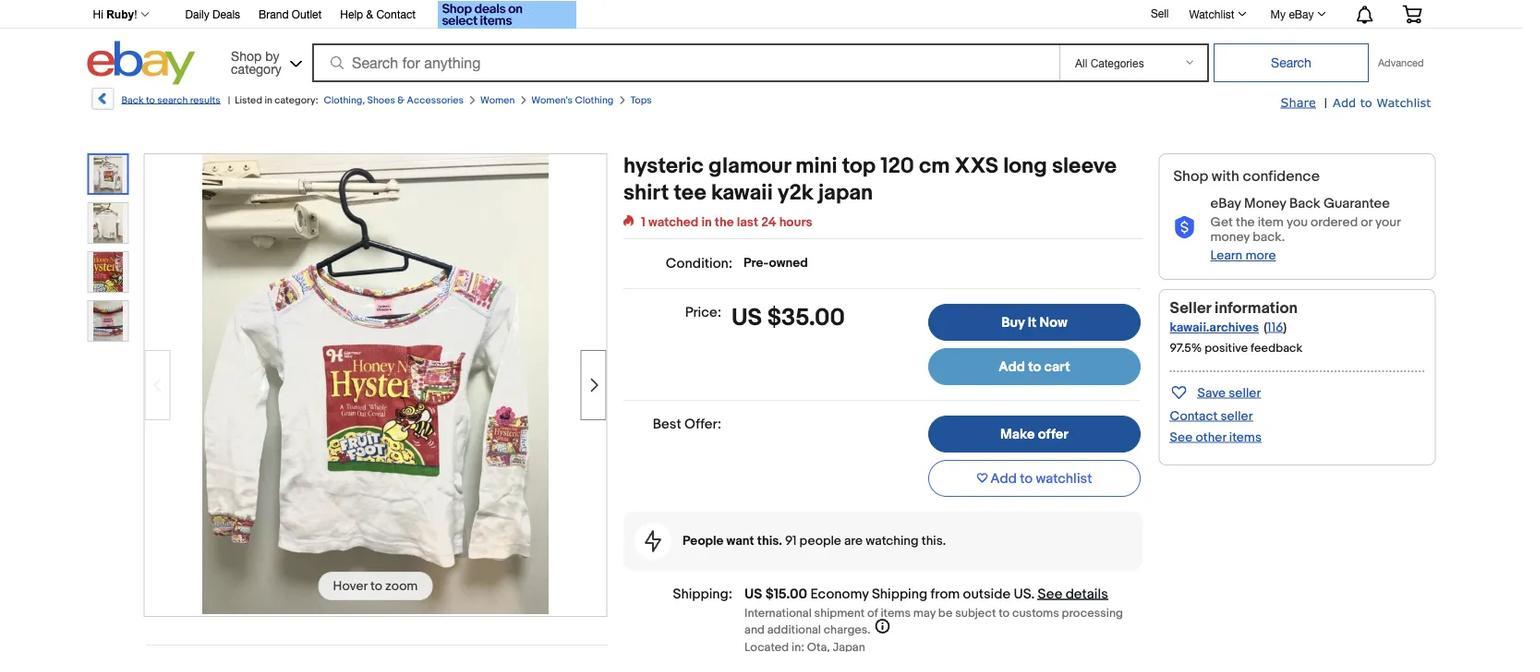 Task type: locate. For each thing, give the bounding box(es) containing it.
make
[[1000, 426, 1035, 442]]

pre-owned
[[744, 255, 808, 271]]

add to watchlist link
[[1333, 94, 1431, 111]]

0 horizontal spatial back
[[121, 94, 144, 106]]

hours
[[779, 214, 812, 230]]

in right watched
[[701, 214, 712, 230]]

0 horizontal spatial |
[[228, 94, 230, 106]]

& inside account navigation
[[366, 8, 373, 21]]

mini
[[795, 153, 837, 180]]

back.
[[1253, 229, 1285, 245]]

more
[[1245, 248, 1276, 264]]

see
[[1170, 429, 1193, 445], [1038, 586, 1062, 602]]

with details__icon image left people at left
[[645, 530, 661, 552]]

& right shoes
[[397, 94, 405, 106]]

add down make
[[990, 470, 1017, 487]]

| left listed
[[228, 94, 230, 106]]

with details__icon image
[[1173, 216, 1196, 239], [645, 530, 661, 552]]

in for the
[[701, 214, 712, 230]]

cart
[[1044, 358, 1070, 375]]

save seller
[[1197, 385, 1261, 401]]

us
[[732, 304, 762, 333], [745, 586, 762, 602], [1014, 586, 1031, 602]]

1 vertical spatial ebay
[[1210, 195, 1241, 212]]

to left search
[[146, 94, 155, 106]]

my
[[1271, 7, 1286, 20]]

0 vertical spatial watchlist
[[1189, 7, 1235, 20]]

add inside share | add to watchlist
[[1333, 95, 1356, 109]]

international
[[745, 606, 812, 620]]

processing
[[1062, 606, 1123, 620]]

to down outside
[[999, 606, 1010, 620]]

hi ruby !
[[93, 8, 137, 21]]

us for us $15.00 economy shipping from outside us . see details
[[745, 586, 762, 602]]

y2k
[[778, 180, 813, 206]]

back inside ebay money back guarantee get the item you ordered or your money back. learn more
[[1289, 195, 1320, 212]]

2 vertical spatial add
[[990, 470, 1017, 487]]

1 vertical spatial with details__icon image
[[645, 530, 661, 552]]

1 horizontal spatial the
[[1236, 215, 1255, 230]]

deals
[[212, 8, 240, 21]]

seller inside button
[[1229, 385, 1261, 401]]

my ebay
[[1271, 7, 1314, 20]]

ebay right my
[[1289, 7, 1314, 20]]

1 vertical spatial back
[[1289, 195, 1320, 212]]

1 the from the left
[[715, 214, 734, 230]]

0 vertical spatial shop
[[231, 48, 262, 63]]

items down the shipping
[[881, 606, 911, 620]]

ebay inside account navigation
[[1289, 7, 1314, 20]]

shop by category banner
[[83, 0, 1436, 90]]

0 vertical spatial contact
[[376, 8, 416, 21]]

1 vertical spatial seller
[[1221, 408, 1253, 424]]

91
[[785, 533, 797, 549]]

top
[[842, 153, 876, 180]]

the left last
[[715, 214, 734, 230]]

0 horizontal spatial &
[[366, 8, 373, 21]]

1 vertical spatial items
[[881, 606, 911, 620]]

make offer
[[1000, 426, 1068, 442]]

1 this. from the left
[[757, 533, 782, 549]]

condition:
[[666, 255, 732, 272]]

contact inside contact seller see other items
[[1170, 408, 1218, 424]]

1 vertical spatial shop
[[1173, 167, 1208, 185]]

item
[[1258, 215, 1284, 230]]

clothing,
[[324, 94, 365, 106]]

daily deals link
[[185, 5, 240, 25]]

picture 1 of 4 image
[[89, 155, 127, 193]]

brand outlet
[[259, 8, 322, 21]]

long
[[1003, 153, 1047, 180]]

with details__icon image inside us $35.00 main content
[[645, 530, 661, 552]]

share button
[[1281, 94, 1316, 111]]

back
[[121, 94, 144, 106], [1289, 195, 1320, 212]]

make offer link
[[928, 416, 1141, 453]]

120
[[881, 153, 914, 180]]

this. left '91'
[[757, 533, 782, 549]]

1 vertical spatial watchlist
[[1376, 95, 1431, 109]]

items right the other
[[1229, 429, 1262, 445]]

women's
[[531, 94, 573, 106]]

1 horizontal spatial items
[[1229, 429, 1262, 445]]

add down buy
[[999, 358, 1025, 375]]

in inside us $35.00 main content
[[701, 214, 712, 230]]

back left search
[[121, 94, 144, 106]]

add inside button
[[990, 470, 1017, 487]]

accessories
[[407, 94, 464, 106]]

in right listed
[[265, 94, 272, 106]]

0 horizontal spatial with details__icon image
[[645, 530, 661, 552]]

confidence
[[1243, 167, 1320, 185]]

1 vertical spatial add
[[999, 358, 1025, 375]]

1 vertical spatial contact
[[1170, 408, 1218, 424]]

watchlist down advanced
[[1376, 95, 1431, 109]]

listed
[[235, 94, 262, 106]]

1 horizontal spatial ebay
[[1289, 7, 1314, 20]]

tops link
[[630, 94, 652, 106]]

0 vertical spatial add
[[1333, 95, 1356, 109]]

1 horizontal spatial back
[[1289, 195, 1320, 212]]

1 vertical spatial in
[[701, 214, 712, 230]]

the right get
[[1236, 215, 1255, 230]]

and
[[745, 623, 765, 637]]

| right share button
[[1324, 95, 1327, 111]]

seller down save seller
[[1221, 408, 1253, 424]]

see left the other
[[1170, 429, 1193, 445]]

watchlist inside share | add to watchlist
[[1376, 95, 1431, 109]]

0 horizontal spatial this.
[[757, 533, 782, 549]]

0 vertical spatial with details__icon image
[[1173, 216, 1196, 239]]

xxs
[[955, 153, 999, 180]]

0 vertical spatial seller
[[1229, 385, 1261, 401]]

to down advanced link
[[1360, 95, 1372, 109]]

shop for shop with confidence
[[1173, 167, 1208, 185]]

$35.00
[[767, 304, 845, 333]]

help & contact link
[[340, 5, 416, 25]]

contact up the other
[[1170, 408, 1218, 424]]

save
[[1197, 385, 1226, 401]]

money
[[1244, 195, 1286, 212]]

1 horizontal spatial contact
[[1170, 408, 1218, 424]]

shop left by
[[231, 48, 262, 63]]

0 horizontal spatial items
[[881, 606, 911, 620]]

watchlist
[[1189, 7, 1235, 20], [1376, 95, 1431, 109]]

1 horizontal spatial with details__icon image
[[1173, 216, 1196, 239]]

to inside button
[[1020, 470, 1033, 487]]

1 horizontal spatial shop
[[1173, 167, 1208, 185]]

contact inside account navigation
[[376, 8, 416, 21]]

us right the price: on the top of page
[[732, 304, 762, 333]]

watchlist link
[[1179, 3, 1255, 25]]

results
[[190, 94, 220, 106]]

contact
[[376, 8, 416, 21], [1170, 408, 1218, 424]]

with details__icon image left get
[[1173, 216, 1196, 239]]

sleeve
[[1052, 153, 1117, 180]]

None submit
[[1214, 43, 1369, 82]]

to left cart
[[1028, 358, 1041, 375]]

help
[[340, 8, 363, 21]]

& right help
[[366, 8, 373, 21]]

picture 4 of 4 image
[[88, 301, 128, 341]]

0 horizontal spatial shop
[[231, 48, 262, 63]]

shop left with
[[1173, 167, 1208, 185]]

daily
[[185, 8, 209, 21]]

ebay
[[1289, 7, 1314, 20], [1210, 195, 1241, 212]]

see right .
[[1038, 586, 1062, 602]]

back up you
[[1289, 195, 1320, 212]]

your
[[1375, 215, 1400, 230]]

this. right "watching"
[[921, 533, 946, 549]]

money
[[1210, 229, 1250, 245]]

hysteric
[[624, 153, 704, 180]]

your shopping cart image
[[1402, 5, 1423, 23]]

share
[[1281, 95, 1316, 109]]

account navigation
[[83, 0, 1436, 31]]

0 vertical spatial ebay
[[1289, 7, 1314, 20]]

1 horizontal spatial in
[[701, 214, 712, 230]]

ebay up get
[[1210, 195, 1241, 212]]

add right "share"
[[1333, 95, 1356, 109]]

us for us $35.00
[[732, 304, 762, 333]]

0 vertical spatial see
[[1170, 429, 1193, 445]]

1 horizontal spatial see
[[1170, 429, 1193, 445]]

0 horizontal spatial the
[[715, 214, 734, 230]]

be
[[938, 606, 953, 620]]

1 horizontal spatial watchlist
[[1376, 95, 1431, 109]]

contact right help
[[376, 8, 416, 21]]

japan
[[818, 180, 873, 206]]

0 vertical spatial &
[[366, 8, 373, 21]]

are
[[844, 533, 863, 549]]

add to watchlist
[[990, 470, 1092, 487]]

category
[[231, 61, 282, 76]]

1 horizontal spatial this.
[[921, 533, 946, 549]]

seller inside contact seller see other items
[[1221, 408, 1253, 424]]

)
[[1283, 320, 1287, 335]]

kawaii.archives
[[1170, 320, 1259, 336]]

1 vertical spatial &
[[397, 94, 405, 106]]

shop for shop by category
[[231, 48, 262, 63]]

0 horizontal spatial ebay
[[1210, 195, 1241, 212]]

to left watchlist
[[1020, 470, 1033, 487]]

0 horizontal spatial see
[[1038, 586, 1062, 602]]

0 horizontal spatial in
[[265, 94, 272, 106]]

add to watchlist button
[[928, 460, 1141, 497]]

feedback
[[1251, 341, 1302, 356]]

watchlist inside account navigation
[[1189, 7, 1235, 20]]

0 vertical spatial items
[[1229, 429, 1262, 445]]

to inside share | add to watchlist
[[1360, 95, 1372, 109]]

116
[[1267, 320, 1283, 335]]

watchlist right sell
[[1189, 7, 1235, 20]]

by
[[265, 48, 279, 63]]

seller right save
[[1229, 385, 1261, 401]]

0 vertical spatial in
[[265, 94, 272, 106]]

the
[[715, 214, 734, 230], [1236, 215, 1255, 230]]

sell link
[[1142, 7, 1177, 20]]

to for watchlist
[[1020, 470, 1033, 487]]

1 horizontal spatial |
[[1324, 95, 1327, 111]]

add for add to cart
[[999, 358, 1025, 375]]

0 horizontal spatial watchlist
[[1189, 7, 1235, 20]]

97.5%
[[1170, 341, 1202, 356]]

glamour
[[708, 153, 791, 180]]

buy it now link
[[928, 304, 1141, 341]]

advanced link
[[1369, 44, 1433, 81]]

brand
[[259, 8, 289, 21]]

1 vertical spatial see
[[1038, 586, 1062, 602]]

us up international
[[745, 586, 762, 602]]

us up customs
[[1014, 586, 1031, 602]]

shop inside shop by category
[[231, 48, 262, 63]]

0 horizontal spatial contact
[[376, 8, 416, 21]]

2 the from the left
[[1236, 215, 1255, 230]]

want
[[727, 533, 754, 549]]



Task type: describe. For each thing, give the bounding box(es) containing it.
to for cart
[[1028, 358, 1041, 375]]

offer
[[1038, 426, 1068, 442]]

seller for save
[[1229, 385, 1261, 401]]

add for add to watchlist
[[990, 470, 1017, 487]]

.
[[1031, 586, 1035, 602]]

see inside contact seller see other items
[[1170, 429, 1193, 445]]

customs
[[1012, 606, 1059, 620]]

picture 2 of 4 image
[[88, 203, 128, 243]]

hysteric glamour mini top 120 cm xxs long sleeve shirt tee kawaii y2k japan
[[624, 153, 1117, 206]]

economy
[[810, 586, 869, 602]]

clothing, shoes & accessories
[[324, 94, 464, 106]]

last
[[737, 214, 758, 230]]

tops
[[630, 94, 652, 106]]

$15.00
[[765, 586, 807, 602]]

it
[[1028, 314, 1037, 331]]

add to cart link
[[928, 348, 1141, 385]]

watching
[[866, 533, 919, 549]]

from
[[931, 586, 960, 602]]

learn more link
[[1210, 248, 1276, 264]]

0 vertical spatial back
[[121, 94, 144, 106]]

international shipment of items may be subject to customs processing and additional charges.
[[745, 606, 1123, 637]]

contact seller see other items
[[1170, 408, 1262, 445]]

shop by category
[[231, 48, 282, 76]]

items inside international shipment of items may be subject to customs processing and additional charges.
[[881, 606, 911, 620]]

24
[[761, 214, 776, 230]]

ordered
[[1311, 215, 1358, 230]]

sell
[[1151, 7, 1169, 20]]

ruby
[[106, 8, 134, 21]]

best
[[653, 416, 681, 432]]

people
[[800, 533, 841, 549]]

daily deals
[[185, 8, 240, 21]]

with
[[1212, 167, 1239, 185]]

get an extra 15% off image
[[438, 1, 576, 29]]

1 watched in the last 24 hours
[[641, 214, 812, 230]]

tee
[[674, 180, 706, 206]]

get
[[1210, 215, 1233, 230]]

with details__icon image for people want this.
[[645, 530, 661, 552]]

us $15.00 economy shipping from outside us . see details
[[745, 586, 1108, 602]]

| inside share | add to watchlist
[[1324, 95, 1327, 111]]

in for category:
[[265, 94, 272, 106]]

Search for anything text field
[[315, 45, 1056, 80]]

you
[[1287, 215, 1308, 230]]

clothing, shoes & accessories link
[[324, 94, 464, 106]]

shipping
[[872, 586, 927, 602]]

none submit inside shop by category banner
[[1214, 43, 1369, 82]]

kawaii.archives link
[[1170, 320, 1259, 336]]

hysteric glamour mini top 120 cm xxs long sleeve shirt tee kawaii y2k japan - picture 1 of 4 image
[[202, 152, 549, 614]]

women's clothing
[[531, 94, 614, 106]]

of
[[867, 606, 878, 620]]

with details__icon image for ebay money back guarantee
[[1173, 216, 1196, 239]]

see inside us $35.00 main content
[[1038, 586, 1062, 602]]

1 horizontal spatial &
[[397, 94, 405, 106]]

to inside international shipment of items may be subject to customs processing and additional charges.
[[999, 606, 1010, 620]]

see other items link
[[1170, 429, 1262, 445]]

save seller button
[[1170, 381, 1261, 403]]

2 this. from the left
[[921, 533, 946, 549]]

back to search results
[[121, 94, 220, 106]]

items inside contact seller see other items
[[1229, 429, 1262, 445]]

shoes
[[367, 94, 395, 106]]

1
[[641, 214, 646, 230]]

or
[[1361, 215, 1372, 230]]

search
[[157, 94, 188, 106]]

the inside ebay money back guarantee get the item you ordered or your money back. learn more
[[1236, 215, 1255, 230]]

seller for contact
[[1221, 408, 1253, 424]]

outside
[[963, 586, 1010, 602]]

offer:
[[685, 416, 721, 432]]

now
[[1040, 314, 1067, 331]]

pre-
[[744, 255, 769, 271]]

contact seller link
[[1170, 408, 1253, 424]]

shop by category button
[[223, 41, 306, 81]]

women
[[480, 94, 515, 106]]

to for search
[[146, 94, 155, 106]]

the inside us $35.00 main content
[[715, 214, 734, 230]]

positive
[[1205, 341, 1248, 356]]

us $35.00
[[732, 304, 845, 333]]

us $35.00 main content
[[624, 153, 1142, 652]]

owned
[[769, 255, 808, 271]]

guarantee
[[1324, 195, 1390, 212]]

!
[[134, 8, 137, 21]]

outlet
[[292, 8, 322, 21]]

information
[[1215, 298, 1298, 318]]

116 link
[[1267, 320, 1283, 335]]

| listed in category:
[[228, 94, 318, 106]]

details
[[1066, 586, 1108, 602]]

learn
[[1210, 248, 1243, 264]]

ebay inside ebay money back guarantee get the item you ordered or your money back. learn more
[[1210, 195, 1241, 212]]

ebay money back guarantee get the item you ordered or your money back. learn more
[[1210, 195, 1400, 264]]

picture 3 of 4 image
[[88, 252, 128, 292]]

see details link
[[1038, 586, 1108, 602]]

buy
[[1001, 314, 1025, 331]]

seller information kawaii.archives ( 116 ) 97.5% positive feedback
[[1170, 298, 1302, 356]]

additional
[[767, 623, 821, 637]]

watchlist
[[1036, 470, 1092, 487]]

women link
[[480, 94, 515, 106]]

other
[[1196, 429, 1226, 445]]

women's clothing link
[[531, 94, 614, 106]]

buy it now
[[1001, 314, 1067, 331]]

seller
[[1170, 298, 1211, 318]]



Task type: vqa. For each thing, say whether or not it's contained in the screenshot.
Delivery related to buyers
no



